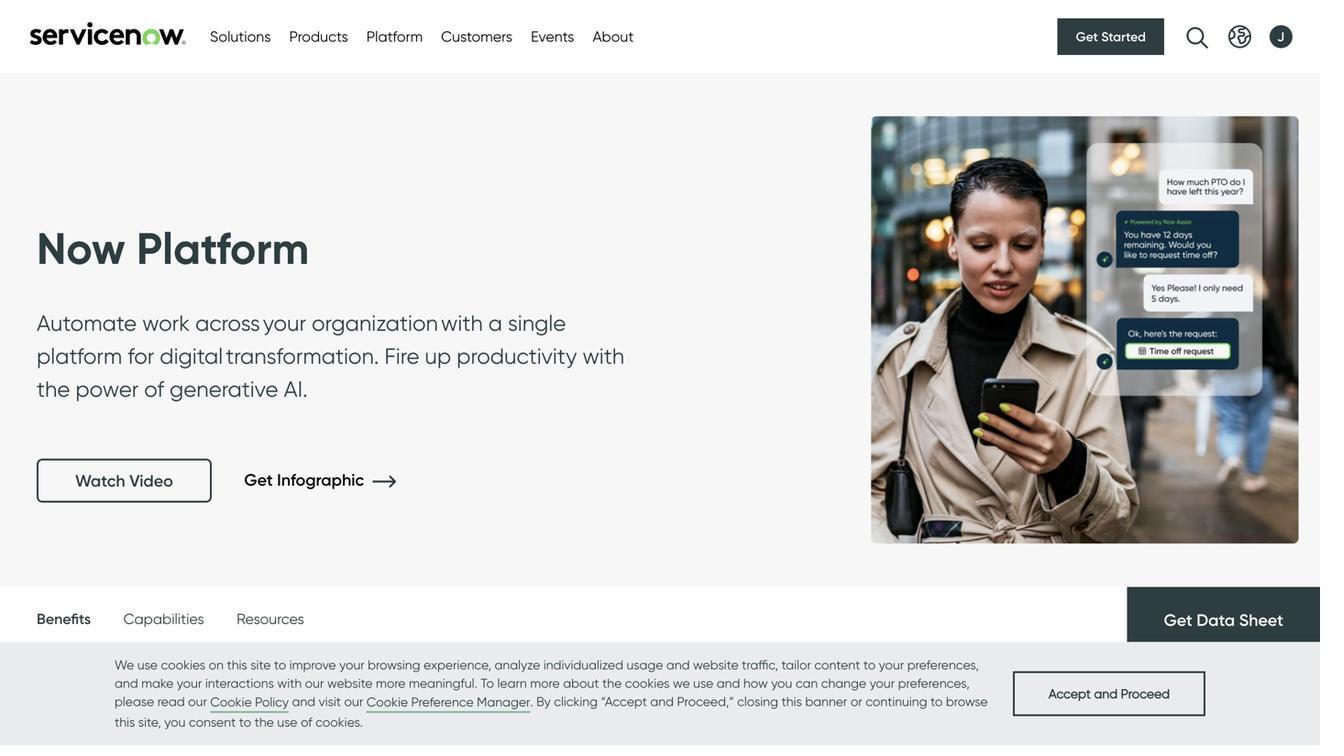 Task type: describe. For each thing, give the bounding box(es) containing it.
get started
[[1076, 29, 1146, 44]]

and down we at left bottom
[[115, 676, 138, 691]]

productivity
[[457, 343, 577, 369]]

the inside . by clicking "accept and proceed," closing this banner or continuing to browse this site, you consent to the use of cookies.
[[255, 715, 274, 730]]

to down cookie policy link
[[239, 715, 251, 730]]

get for get infographic
[[244, 470, 273, 490]]

1 horizontal spatial website
[[693, 657, 739, 673]]

browsing
[[368, 657, 420, 673]]

browse
[[946, 694, 988, 710]]

and left the how
[[717, 676, 740, 691]]

work
[[142, 310, 190, 336]]

individualized
[[544, 657, 623, 673]]

get for get data sheet
[[1164, 610, 1193, 630]]

about button
[[593, 26, 634, 48]]

and inside . by clicking "accept and proceed," closing this banner or continuing to browse this site, you consent to the use of cookies.
[[650, 694, 674, 710]]

up
[[425, 343, 451, 369]]

content
[[814, 657, 860, 673]]

1 vertical spatial preferences,
[[898, 676, 970, 691]]

read
[[157, 694, 185, 710]]

power
[[76, 376, 139, 402]]

accept and proceed
[[1049, 686, 1170, 702]]

2 horizontal spatial this
[[782, 694, 802, 710]]

can
[[796, 676, 818, 691]]

the platform of platforms for 21st century enterprises image
[[0, 73, 1320, 587]]

customers
[[441, 28, 513, 45]]

or
[[851, 694, 863, 710]]

analyze
[[495, 657, 540, 673]]

on
[[209, 657, 224, 673]]

and inside cookie policy and visit our cookie preference manager
[[292, 694, 315, 710]]

"accept
[[601, 694, 647, 710]]

1 vertical spatial cookies
[[625, 676, 670, 691]]

with inside automate work across your organization with a single platform for digital transformation. fire up productivity with the power of generative ai.
[[582, 343, 625, 369]]

site,
[[138, 715, 161, 730]]

cookies.
[[316, 715, 363, 730]]

data
[[1197, 610, 1235, 630]]

visit
[[319, 694, 341, 710]]

2 more from the left
[[530, 676, 560, 691]]

single
[[508, 310, 566, 336]]

automate
[[37, 310, 137, 336]]

clicking
[[554, 694, 598, 710]]

about
[[563, 676, 599, 691]]

.
[[530, 694, 533, 710]]

benefits link
[[37, 587, 91, 656]]

the inside we use cookies on this site to improve your browsing experience, analyze individualized usage and website traffic, tailor content to your preferences, and make your interactions with our website more meaningful. to learn more about the cookies we use and how you can change your preferences, please read our
[[602, 676, 622, 691]]

servicenow image
[[28, 22, 188, 45]]

we use cookies on this site to improve your browsing experience, analyze individualized usage and website traffic, tailor content to your preferences, and make your interactions with our website more meaningful. to learn more about the cookies we use and how you can change your preferences, please read our
[[115, 657, 979, 710]]

get infographic
[[244, 470, 368, 490]]

across your
[[195, 310, 306, 336]]

automate work across your organization with a single platform for digital transformation. fire up productivity with the power of generative ai.
[[37, 310, 625, 402]]

policy
[[255, 695, 289, 710]]

resources
[[237, 610, 304, 628]]

0 vertical spatial preferences,
[[907, 657, 979, 673]]

watch
[[75, 471, 125, 491]]

started
[[1102, 29, 1146, 44]]

preference
[[411, 695, 474, 710]]

watch video
[[75, 471, 173, 491]]

resources link
[[237, 587, 304, 651]]

cookie policy and visit our cookie preference manager
[[210, 694, 530, 710]]

0 horizontal spatial this
[[115, 715, 135, 730]]

usage
[[627, 657, 663, 673]]

accept
[[1049, 686, 1091, 702]]

closing
[[737, 694, 778, 710]]

to
[[481, 676, 494, 691]]

meaningful.
[[409, 676, 477, 691]]

change
[[821, 676, 867, 691]]

generative
[[170, 376, 278, 402]]

digital transformation.
[[160, 343, 379, 369]]

a
[[488, 310, 502, 336]]

platform button
[[366, 26, 423, 48]]

this inside we use cookies on this site to improve your browsing experience, analyze individualized usage and website traffic, tailor content to your preferences, and make your interactions with our website more meaningful. to learn more about the cookies we use and how you can change your preferences, please read our
[[227, 657, 247, 673]]

video
[[129, 471, 173, 491]]

continuing
[[866, 694, 927, 710]]

for
[[128, 343, 154, 369]]

platform inside image
[[136, 221, 309, 276]]

our inside cookie policy and visit our cookie preference manager
[[344, 694, 363, 710]]

we
[[115, 657, 134, 673]]

0 vertical spatial use
[[137, 657, 158, 673]]

interactions
[[205, 676, 274, 691]]

capabilities
[[123, 610, 204, 628]]

cookie policy link
[[210, 693, 289, 713]]

how
[[743, 676, 768, 691]]

manager
[[477, 695, 530, 710]]



Task type: vqa. For each thing, say whether or not it's contained in the screenshot.
the topmost support
no



Task type: locate. For each thing, give the bounding box(es) containing it.
with inside we use cookies on this site to improve your browsing experience, analyze individualized usage and website traffic, tailor content to your preferences, and make your interactions with our website more meaningful. to learn more about the cookies we use and how you can change your preferences, please read our
[[277, 676, 302, 691]]

platform right the 'products'
[[366, 28, 423, 45]]

cookie
[[210, 695, 252, 710], [366, 695, 408, 710]]

0 horizontal spatial of
[[144, 376, 164, 402]]

benefits
[[37, 610, 91, 628]]

0 horizontal spatial get
[[244, 470, 273, 490]]

you inside . by clicking "accept and proceed," closing this banner or continuing to browse this site, you consent to the use of cookies.
[[164, 715, 186, 730]]

use up proceed," on the bottom right
[[693, 676, 714, 691]]

1 horizontal spatial our
[[305, 676, 324, 691]]

and down the 'we'
[[650, 694, 674, 710]]

the down policy
[[255, 715, 274, 730]]

get left infographic
[[244, 470, 273, 490]]

1 more from the left
[[376, 676, 406, 691]]

2 horizontal spatial use
[[693, 676, 714, 691]]

this down please
[[115, 715, 135, 730]]

you inside we use cookies on this site to improve your browsing experience, analyze individualized usage and website traffic, tailor content to your preferences, and make your interactions with our website more meaningful. to learn more about the cookies we use and how you can change your preferences, please read our
[[771, 676, 793, 691]]

get inside get started link
[[1076, 29, 1098, 44]]

0 vertical spatial get
[[1076, 29, 1098, 44]]

1 horizontal spatial you
[[771, 676, 793, 691]]

products button
[[289, 26, 348, 48]]

your
[[339, 657, 365, 673], [879, 657, 904, 673], [177, 676, 202, 691], [870, 676, 895, 691]]

traffic,
[[742, 657, 778, 673]]

use inside . by clicking "accept and proceed," closing this banner or continuing to browse this site, you consent to the use of cookies.
[[277, 715, 297, 730]]

0 horizontal spatial our
[[188, 694, 207, 710]]

our down 'improve'
[[305, 676, 324, 691]]

please
[[115, 694, 154, 710]]

watch video link
[[37, 459, 212, 503]]

capabilities link
[[123, 587, 204, 651]]

1 horizontal spatial this
[[227, 657, 247, 673]]

cookie down browsing
[[366, 695, 408, 710]]

website up proceed," on the bottom right
[[693, 657, 739, 673]]

get left data
[[1164, 610, 1193, 630]]

1 vertical spatial use
[[693, 676, 714, 691]]

proceed
[[1121, 686, 1170, 702]]

our right visit
[[344, 694, 363, 710]]

events
[[531, 28, 574, 45]]

get started link
[[1058, 18, 1164, 55]]

0 vertical spatial this
[[227, 657, 247, 673]]

1 horizontal spatial cookies
[[625, 676, 670, 691]]

experience,
[[424, 657, 491, 673]]

1 horizontal spatial the
[[255, 715, 274, 730]]

2 vertical spatial this
[[115, 715, 135, 730]]

of left cookies.
[[301, 715, 312, 730]]

get
[[1076, 29, 1098, 44], [244, 470, 273, 490], [1164, 610, 1193, 630]]

website
[[693, 657, 739, 673], [327, 676, 373, 691]]

our
[[305, 676, 324, 691], [188, 694, 207, 710], [344, 694, 363, 710]]

organization with
[[312, 310, 483, 336]]

2 horizontal spatial our
[[344, 694, 363, 710]]

0 horizontal spatial you
[[164, 715, 186, 730]]

get inside the platform of platforms for 21st century enterprises image
[[244, 470, 273, 490]]

automate the enterprise with the now platform image
[[807, 74, 1320, 587]]

cookie preference manager link
[[366, 693, 530, 713]]

get data sheet
[[1164, 610, 1284, 630]]

0 horizontal spatial use
[[137, 657, 158, 673]]

website up visit
[[327, 676, 373, 691]]

0 vertical spatial the
[[37, 376, 70, 402]]

with up policy
[[277, 676, 302, 691]]

you down "tailor"
[[771, 676, 793, 691]]

1 vertical spatial platform
[[136, 221, 309, 276]]

use down policy
[[277, 715, 297, 730]]

make
[[141, 676, 174, 691]]

2 vertical spatial use
[[277, 715, 297, 730]]

1 vertical spatial this
[[782, 694, 802, 710]]

get left started
[[1076, 29, 1098, 44]]

we
[[673, 676, 690, 691]]

0 vertical spatial platform
[[366, 28, 423, 45]]

2 vertical spatial get
[[1164, 610, 1193, 630]]

cookies up make at the left bottom
[[161, 657, 206, 673]]

1 vertical spatial of
[[301, 715, 312, 730]]

consent
[[189, 715, 236, 730]]

get for get started
[[1076, 29, 1098, 44]]

0 horizontal spatial with
[[277, 676, 302, 691]]

accept and proceed button
[[1013, 671, 1206, 716]]

2 cookie from the left
[[366, 695, 408, 710]]

solutions button
[[210, 26, 271, 48]]

0 horizontal spatial cookie
[[210, 695, 252, 710]]

2 horizontal spatial get
[[1164, 610, 1193, 630]]

now
[[37, 221, 125, 276]]

1 horizontal spatial use
[[277, 715, 297, 730]]

fire
[[385, 343, 419, 369]]

platform
[[37, 343, 122, 369]]

more down browsing
[[376, 676, 406, 691]]

2 horizontal spatial the
[[602, 676, 622, 691]]

the
[[37, 376, 70, 402], [602, 676, 622, 691], [255, 715, 274, 730]]

products
[[289, 28, 348, 45]]

1 vertical spatial with
[[277, 676, 302, 691]]

0 vertical spatial with
[[582, 343, 625, 369]]

solutions
[[210, 28, 271, 45]]

platform
[[366, 28, 423, 45], [136, 221, 309, 276]]

1 horizontal spatial with
[[582, 343, 625, 369]]

this up interactions
[[227, 657, 247, 673]]

0 vertical spatial cookies
[[161, 657, 206, 673]]

1 vertical spatial website
[[327, 676, 373, 691]]

0 vertical spatial of
[[144, 376, 164, 402]]

1 horizontal spatial get
[[1076, 29, 1098, 44]]

0 vertical spatial website
[[693, 657, 739, 673]]

get infographic link
[[244, 470, 423, 490]]

to left browse in the bottom of the page
[[931, 694, 943, 710]]

1 cookie from the left
[[210, 695, 252, 710]]

0 horizontal spatial more
[[376, 676, 406, 691]]

1 horizontal spatial platform
[[366, 28, 423, 45]]

0 horizontal spatial platform
[[136, 221, 309, 276]]

cookie down interactions
[[210, 695, 252, 710]]

about
[[593, 28, 634, 45]]

by
[[537, 694, 551, 710]]

customers button
[[441, 26, 513, 48]]

tailor
[[782, 657, 811, 673]]

0 horizontal spatial cookies
[[161, 657, 206, 673]]

of down for
[[144, 376, 164, 402]]

and right 'accept'
[[1094, 686, 1118, 702]]

to up "change"
[[864, 657, 876, 673]]

1 vertical spatial the
[[602, 676, 622, 691]]

of inside automate work across your organization with a single platform for digital transformation. fire up productivity with the power of generative ai.
[[144, 376, 164, 402]]

0 horizontal spatial website
[[327, 676, 373, 691]]

with
[[582, 343, 625, 369], [277, 676, 302, 691]]

ai.
[[284, 376, 308, 402]]

and up the 'we'
[[666, 657, 690, 673]]

preferences,
[[907, 657, 979, 673], [898, 676, 970, 691]]

the up "accept
[[602, 676, 622, 691]]

the inside automate work across your organization with a single platform for digital transformation. fire up productivity with the power of generative ai.
[[37, 376, 70, 402]]

1 horizontal spatial of
[[301, 715, 312, 730]]

0 vertical spatial you
[[771, 676, 793, 691]]

our up consent
[[188, 694, 207, 710]]

events button
[[531, 26, 574, 48]]

you
[[771, 676, 793, 691], [164, 715, 186, 730]]

2 vertical spatial the
[[255, 715, 274, 730]]

site
[[251, 657, 271, 673]]

of
[[144, 376, 164, 402], [301, 715, 312, 730]]

to right site
[[274, 657, 286, 673]]

improve
[[289, 657, 336, 673]]

more up by
[[530, 676, 560, 691]]

get data sheet link
[[1127, 587, 1320, 653]]

get inside get data sheet link
[[1164, 610, 1193, 630]]

and
[[666, 657, 690, 673], [115, 676, 138, 691], [717, 676, 740, 691], [1094, 686, 1118, 702], [292, 694, 315, 710], [650, 694, 674, 710]]

sheet
[[1239, 610, 1284, 630]]

1 vertical spatial get
[[244, 470, 273, 490]]

proceed,"
[[677, 694, 734, 710]]

now platform
[[37, 221, 309, 276]]

platform up across your
[[136, 221, 309, 276]]

and inside accept and proceed button
[[1094, 686, 1118, 702]]

of inside . by clicking "accept and proceed," closing this banner or continuing to browse this site, you consent to the use of cookies.
[[301, 715, 312, 730]]

more
[[376, 676, 406, 691], [530, 676, 560, 691]]

the down "platform"
[[37, 376, 70, 402]]

use up make at the left bottom
[[137, 657, 158, 673]]

1 vertical spatial you
[[164, 715, 186, 730]]

cookies down usage
[[625, 676, 670, 691]]

to
[[274, 657, 286, 673], [864, 657, 876, 673], [931, 694, 943, 710], [239, 715, 251, 730]]

1 horizontal spatial cookie
[[366, 695, 408, 710]]

learn
[[497, 676, 527, 691]]

. by clicking "accept and proceed," closing this banner or continuing to browse this site, you consent to the use of cookies.
[[115, 694, 988, 730]]

this
[[227, 657, 247, 673], [782, 694, 802, 710], [115, 715, 135, 730]]

you down "read"
[[164, 715, 186, 730]]

use
[[137, 657, 158, 673], [693, 676, 714, 691], [277, 715, 297, 730]]

1 horizontal spatial more
[[530, 676, 560, 691]]

infographic
[[277, 470, 364, 490]]

this down can
[[782, 694, 802, 710]]

0 horizontal spatial the
[[37, 376, 70, 402]]

and left visit
[[292, 694, 315, 710]]

with right productivity
[[582, 343, 625, 369]]

banner
[[805, 694, 847, 710]]



